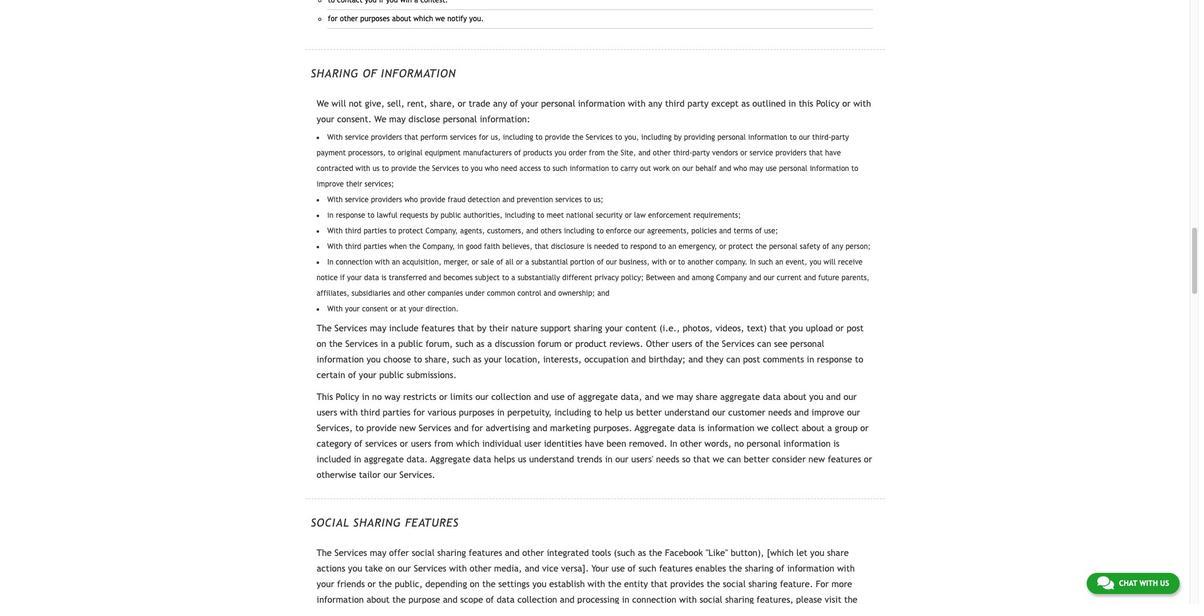 Task type: vqa. For each thing, say whether or not it's contained in the screenshot.
With third parties when the Company, in good faith believes, that disclosure is needed to respond to an emergency, or protect the personal safety of any person;
yes



Task type: locate. For each thing, give the bounding box(es) containing it.
1 vertical spatial can
[[727, 354, 741, 365]]

we left collect
[[757, 423, 769, 434]]

transferred
[[389, 274, 427, 282]]

provide
[[545, 133, 570, 142], [391, 164, 417, 173], [420, 196, 446, 204], [367, 423, 397, 434]]

or inside with service providers that perform services for us, including to provide the services to you, including by providing personal information to our third-party payment processors, to original equipment manufacturers of products you order from the site, and other third-party vendors or service providers that have contracted with us to provide the services to you who need access to such information to carry out work on our behalf and who may use personal information to improve their services;
[[741, 149, 748, 157]]

certain
[[317, 370, 345, 380]]

sharing inside the services may include features that by their nature support sharing your content (i.e., photos, videos, text) that you upload or post on the services in a public forum, such as a discussion forum or product reviews. other users of the services can see personal information you choose to share, such as your location, interests, occupation and birthday; and they can post comments in response to certain of your public submissions.
[[574, 323, 603, 334]]

share down the they at the bottom of the page
[[696, 392, 718, 402]]

in down contracted
[[327, 211, 334, 220]]

2 horizontal spatial social
[[723, 579, 746, 590]]

share, inside the services may include features that by their nature support sharing your content (i.e., photos, videos, text) that you upload or post on the services in a public forum, such as a discussion forum or product reviews. other users of the services can see personal information you choose to share, such as your location, interests, occupation and birthday; and they can post comments in response to certain of your public submissions.
[[425, 354, 450, 365]]

0 vertical spatial their
[[346, 180, 362, 189]]

0 vertical spatial social
[[412, 548, 435, 559]]

with inside with service providers that perform services for us, including to provide the services to you, including by providing personal information to our third-party payment processors, to original equipment manufacturers of products you order from the site, and other third-party vendors or service providers that have contracted with us to provide the services to you who need access to such information to carry out work on our behalf and who may use personal information to improve their services;
[[327, 133, 343, 142]]

safety
[[800, 242, 821, 251]]

of right certain
[[348, 370, 356, 380]]

2 vertical spatial by
[[477, 323, 487, 334]]

comments image
[[1098, 576, 1115, 591]]

1 vertical spatial new
[[809, 454, 825, 465]]

1 vertical spatial users
[[317, 407, 337, 418]]

0 vertical spatial understand
[[665, 407, 710, 418]]

not
[[349, 98, 362, 109]]

trends
[[577, 454, 603, 465]]

your down actions
[[317, 579, 334, 590]]

collect
[[772, 423, 799, 434]]

0 vertical spatial we
[[317, 98, 329, 109]]

including inside this policy in no way restricts or limits our collection and use of aggregate data, and we may share aggregate data about you and our users with third parties for various purposes in perpetuity, including to help us better understand our customer needs and improve our services, to provide new services and for advertising and marketing purposes.  aggregate data is information we collect about a group or category of services or users from which individual user identities have been removed. in other words, no personal information is included in aggregate data. aggregate data helps us understand trends in our users' needs so that we can better consider new features or otherwise tailor our services.
[[555, 407, 591, 418]]

from down various
[[434, 439, 453, 449]]

1 horizontal spatial understand
[[665, 407, 710, 418]]

data up subsidiaries
[[364, 274, 379, 282]]

0 vertical spatial will
[[332, 98, 346, 109]]

0 horizontal spatial any
[[493, 98, 507, 109]]

1 horizontal spatial use
[[612, 564, 625, 574]]

post
[[847, 323, 864, 334], [743, 354, 760, 365]]

another
[[688, 258, 714, 267]]

may down birthday;
[[677, 392, 693, 402]]

1 vertical spatial public
[[398, 339, 423, 349]]

carry
[[621, 164, 638, 173]]

is inside in connection with an acquisition, merger, or sale of all or a substantial portion of our business, with or to another company. in such an event, you will receive notice if your data is transferred and becomes subject to a substantially different privacy policy; between and among company and our current and future parents, affiliates, subsidiaries and other companies under common control and ownership; and
[[382, 274, 387, 282]]

1 vertical spatial post
[[743, 354, 760, 365]]

0 horizontal spatial from
[[434, 439, 453, 449]]

with down provides
[[679, 595, 697, 605]]

will
[[332, 98, 346, 109], [824, 258, 836, 267]]

such
[[553, 164, 568, 173], [758, 258, 773, 267], [456, 339, 474, 349], [453, 354, 471, 365], [639, 564, 657, 574]]

collection inside this policy in no way restricts or limits our collection and use of aggregate data, and we may share aggregate data about you and our users with third parties for various purposes in perpetuity, including to help us better understand our customer needs and improve our services, to provide new services and for advertising and marketing purposes.  aggregate data is information we collect about a group or category of services or users from which individual user identities have been removed. in other words, no personal information is included in aggregate data. aggregate data helps us understand trends in our users' needs so that we can better consider new features or otherwise tailor our services.
[[491, 392, 531, 402]]

0 vertical spatial us
[[373, 164, 380, 173]]

with for with third parties when the company, in good faith believes, that disclosure is needed to respond to an emergency, or protect the personal safety of any person;
[[327, 242, 343, 251]]

company, for protect
[[426, 227, 458, 235]]

services.
[[400, 470, 436, 480]]

users
[[672, 339, 692, 349], [317, 407, 337, 418], [411, 439, 432, 449]]

among
[[692, 274, 714, 282]]

information inside the services may include features that by their nature support sharing your content (i.e., photos, videos, text) that you upload or post on the services in a public forum, such as a discussion forum or product reviews. other users of the services can see personal information you choose to share, such as your location, interests, occupation and birthday; and they can post comments in response to certain of your public submissions.
[[317, 354, 364, 365]]

2 vertical spatial social
[[700, 595, 723, 605]]

by left providing
[[674, 133, 682, 142]]

0 vertical spatial protect
[[398, 227, 423, 235]]

data up customer
[[763, 392, 781, 402]]

connection inside in connection with an acquisition, merger, or sale of all or a substantial portion of our business, with or to another company. in such an event, you will receive notice if your data is transferred and becomes subject to a substantially different privacy policy; between and among company and our current and future parents, affiliates, subsidiaries and other companies under common control and ownership; and
[[336, 258, 373, 267]]

with for with your consent or at your direction.
[[327, 305, 343, 314]]

personal inside the services may include features that by their nature support sharing your content (i.e., photos, videos, text) that you upload or post on the services in a public forum, such as a discussion forum or product reviews. other users of the services can see personal information you choose to share, such as your location, interests, occupation and birthday; and they can post comments in response to certain of your public submissions.
[[791, 339, 825, 349]]

have inside with service providers that perform services for us, including to provide the services to you, including by providing personal information to our third-party payment processors, to original equipment manufacturers of products you order from the site, and other third-party vendors or service providers that have contracted with us to provide the services to you who need access to such information to carry out work on our behalf and who may use personal information to improve their services;
[[825, 149, 841, 157]]

1 the from the top
[[317, 323, 332, 334]]

0 vertical spatial company,
[[426, 227, 458, 235]]

discussion
[[495, 339, 535, 349]]

may up take
[[370, 548, 387, 559]]

current
[[777, 274, 802, 282]]

0 vertical spatial no
[[372, 392, 382, 402]]

2 horizontal spatial by
[[674, 133, 682, 142]]

from inside this policy in no way restricts or limits our collection and use of aggregate data, and we may share aggregate data about you and our users with third parties for various purposes in perpetuity, including to help us better understand our customer needs and improve our services, to provide new services and for advertising and marketing purposes.  aggregate data is information we collect about a group or category of services or users from which individual user identities have been removed. in other words, no personal information is included in aggregate data. aggregate data helps us understand trends in our users' needs so that we can better consider new features or otherwise tailor our services.
[[434, 439, 453, 449]]

included
[[317, 454, 351, 465]]

1 horizontal spatial have
[[825, 149, 841, 157]]

1 vertical spatial no
[[734, 439, 744, 449]]

service for with service providers that perform services for us, including to provide the services to you, including by providing personal information to our third-party payment processors, to original equipment manufacturers of products you order from the site, and other third-party vendors or service providers that have contracted with us to provide the services to you who need access to such information to carry out work on our behalf and who may use personal information to improve their services;
[[345, 133, 369, 142]]

1 horizontal spatial any
[[649, 98, 663, 109]]

providing
[[684, 133, 715, 142]]

0 horizontal spatial understand
[[529, 454, 574, 465]]

third-
[[813, 133, 832, 142], [673, 149, 692, 157]]

the down use;
[[756, 242, 767, 251]]

post down text) on the bottom of the page
[[743, 354, 760, 365]]

features inside this policy in no way restricts or limits our collection and use of aggregate data, and we may share aggregate data about you and our users with third parties for various purposes in perpetuity, including to help us better understand our customer needs and improve our services, to provide new services and for advertising and marketing purposes.  aggregate data is information we collect about a group or category of services or users from which individual user identities have been removed. in other words, no personal information is included in aggregate data. aggregate data helps us understand trends in our users' needs so that we can better consider new features or otherwise tailor our services.
[[828, 454, 862, 465]]

parties down lawful
[[364, 227, 387, 235]]

other
[[340, 14, 358, 23], [653, 149, 671, 157], [407, 289, 426, 298], [680, 439, 702, 449], [523, 548, 544, 559], [470, 564, 492, 574]]

5 with from the top
[[327, 305, 343, 314]]

1 vertical spatial the
[[317, 548, 332, 559]]

fraud
[[448, 196, 466, 204]]

who
[[485, 164, 499, 173], [734, 164, 748, 173], [404, 196, 418, 204]]

you
[[555, 149, 567, 157], [471, 164, 483, 173], [810, 258, 822, 267], [789, 323, 803, 334], [367, 354, 381, 365], [810, 392, 824, 402], [811, 548, 825, 559], [348, 564, 362, 574], [533, 579, 547, 590]]

1 horizontal spatial no
[[734, 439, 744, 449]]

use inside this policy in no way restricts or limits our collection and use of aggregate data, and we may share aggregate data about you and our users with third parties for various purposes in perpetuity, including to help us better understand our customer needs and improve our services, to provide new services and for advertising and marketing purposes.  aggregate data is information we collect about a group or category of services or users from which individual user identities have been removed. in other words, no personal information is included in aggregate data. aggregate data helps us understand trends in our users' needs so that we can better consider new features or otherwise tailor our services.
[[551, 392, 565, 402]]

a inside this policy in no way restricts or limits our collection and use of aggregate data, and we may share aggregate data about you and our users with third parties for various purposes in perpetuity, including to help us better understand our customer needs and improve our services, to provide new services and for advertising and marketing purposes.  aggregate data is information we collect about a group or category of services or users from which individual user identities have been removed. in other words, no personal information is included in aggregate data. aggregate data helps us understand trends in our users' needs so that we can better consider new features or otherwise tailor our services.
[[828, 423, 832, 434]]

of
[[363, 67, 377, 80]]

your right if
[[347, 274, 362, 282]]

this policy in no way restricts or limits our collection and use of aggregate data, and we may share aggregate data about you and our users with third parties for various purposes in perpetuity, including to help us better understand our customer needs and improve our services, to provide new services and for advertising and marketing purposes.  aggregate data is information we collect about a group or category of services or users from which individual user identities have been removed. in other words, no personal information is included in aggregate data. aggregate data helps us understand trends in our users' needs so that we can better consider new features or otherwise tailor our services.
[[317, 392, 873, 480]]

such right forum,
[[456, 339, 474, 349]]

0 vertical spatial aggregate
[[635, 423, 675, 434]]

1 horizontal spatial share
[[827, 548, 849, 559]]

actions
[[317, 564, 345, 574]]

that inside this policy in no way restricts or limits our collection and use of aggregate data, and we may share aggregate data about you and our users with third parties for various purposes in perpetuity, including to help us better understand our customer needs and improve our services, to provide new services and for advertising and marketing purposes.  aggregate data is information we collect about a group or category of services or users from which individual user identities have been removed. in other words, no personal information is included in aggregate data. aggregate data helps us understand trends in our users' needs so that we can better consider new features or otherwise tailor our services.
[[694, 454, 710, 465]]

policy
[[816, 98, 840, 109], [336, 392, 359, 402]]

0 vertical spatial party
[[688, 98, 709, 109]]

2 horizontal spatial users
[[672, 339, 692, 349]]

3 with from the top
[[327, 227, 343, 235]]

about right collect
[[802, 423, 825, 434]]

improve up group
[[812, 407, 845, 418]]

understand up words,
[[665, 407, 710, 418]]

1 vertical spatial aggregate
[[431, 454, 471, 465]]

share inside this policy in no way restricts or limits our collection and use of aggregate data, and we may share aggregate data about you and our users with third parties for various purposes in perpetuity, including to help us better understand our customer needs and improve our services, to provide new services and for advertising and marketing purposes.  aggregate data is information we collect about a group or category of services or users from which individual user identities have been removed. in other words, no personal information is included in aggregate data. aggregate data helps us understand trends in our users' needs so that we can better consider new features or otherwise tailor our services.
[[696, 392, 718, 402]]

we left notify
[[435, 14, 445, 23]]

purposes
[[360, 14, 390, 23], [459, 407, 495, 418]]

use inside the services may offer social sharing features and other integrated tools (such as the facebook "like" button), [which let you share actions you take on our services with other media, and vice versa].  your use of such features enables the sharing of information with your friends or the public, depending on the settings you establish with the entity that provides the social sharing feature.  for more information about the purpose and scope of data collection and processing in connection with social sharing features, please visit
[[612, 564, 625, 574]]

better
[[637, 407, 662, 418], [744, 454, 770, 465]]

of
[[510, 98, 518, 109], [514, 149, 521, 157], [755, 227, 762, 235], [823, 242, 830, 251], [497, 258, 503, 267], [597, 258, 604, 267], [695, 339, 703, 349], [348, 370, 356, 380], [568, 392, 576, 402], [354, 439, 363, 449], [628, 564, 636, 574], [777, 564, 785, 574], [486, 595, 494, 605]]

0 horizontal spatial aggregate
[[431, 454, 471, 465]]

a left group
[[828, 423, 832, 434]]

except
[[712, 98, 739, 109]]

user
[[525, 439, 541, 449]]

0 vertical spatial collection
[[491, 392, 531, 402]]

the
[[573, 133, 584, 142], [607, 149, 619, 157], [419, 164, 430, 173], [409, 242, 421, 251], [756, 242, 767, 251], [329, 339, 343, 349], [706, 339, 719, 349], [649, 548, 662, 559], [729, 564, 742, 574], [379, 579, 392, 590], [482, 579, 496, 590], [608, 579, 622, 590], [707, 579, 720, 590], [392, 595, 406, 605]]

authorities,
[[463, 211, 503, 220]]

public down choose
[[379, 370, 404, 380]]

features
[[405, 517, 459, 530]]

use;
[[764, 227, 778, 235]]

use
[[766, 164, 777, 173], [551, 392, 565, 402], [612, 564, 625, 574]]

on
[[672, 164, 680, 173], [317, 339, 327, 349], [386, 564, 395, 574], [470, 579, 480, 590]]

that
[[404, 133, 418, 142], [809, 149, 823, 157], [535, 242, 549, 251], [458, 323, 474, 334], [770, 323, 787, 334], [694, 454, 710, 465], [651, 579, 668, 590]]

party inside we will not give, sell, rent, share, or trade any of your personal information with any third party except as outlined in this policy or with your consent. we may disclose personal information:
[[688, 98, 709, 109]]

0 horizontal spatial by
[[431, 211, 438, 220]]

features,
[[757, 595, 794, 605]]

(such
[[614, 548, 635, 559]]

0 vertical spatial parties
[[364, 227, 387, 235]]

processors,
[[348, 149, 386, 157]]

improve
[[317, 180, 344, 189], [812, 407, 845, 418]]

features up media,
[[469, 548, 502, 559]]

0 vertical spatial the
[[317, 323, 332, 334]]

2 horizontal spatial an
[[776, 258, 784, 267]]

security
[[596, 211, 623, 220]]

information
[[578, 98, 625, 109], [748, 133, 788, 142], [570, 164, 609, 173], [810, 164, 849, 173], [317, 354, 364, 365], [708, 423, 755, 434], [784, 439, 831, 449], [788, 564, 835, 574], [317, 595, 364, 605]]

as
[[742, 98, 750, 109], [476, 339, 485, 349], [473, 354, 482, 365], [638, 548, 646, 559]]

collection up perpetuity,
[[491, 392, 531, 402]]

data inside in connection with an acquisition, merger, or sale of all or a substantial portion of our business, with or to another company. in such an event, you will receive notice if your data is transferred and becomes subject to a substantially different privacy policy; between and among company and our current and future parents, affiliates, subsidiaries and other companies under common control and ownership; and
[[364, 274, 379, 282]]

may down consent
[[370, 323, 387, 334]]

understand down identities
[[529, 454, 574, 465]]

0 horizontal spatial needs
[[656, 454, 680, 465]]

0 vertical spatial third-
[[813, 133, 832, 142]]

ownership;
[[558, 289, 595, 298]]

in down entity at right
[[622, 595, 630, 605]]

let
[[797, 548, 808, 559]]

0 vertical spatial services
[[450, 133, 477, 142]]

0 horizontal spatial use
[[551, 392, 565, 402]]

2 vertical spatial users
[[411, 439, 432, 449]]

us inside with service providers that perform services for us, including to provide the services to you, including by providing personal information to our third-party payment processors, to original equipment manufacturers of products you order from the site, and other third-party vendors or service providers that have contracted with us to provide the services to you who need access to such information to carry out work on our behalf and who may use personal information to improve their services;
[[373, 164, 380, 173]]

words,
[[705, 439, 732, 449]]

0 vertical spatial post
[[847, 323, 864, 334]]

in right removed.
[[670, 439, 678, 449]]

0 vertical spatial users
[[672, 339, 692, 349]]

your left consent
[[345, 305, 360, 314]]

and up collect
[[795, 407, 809, 418]]

2 vertical spatial public
[[379, 370, 404, 380]]

contracted
[[317, 164, 353, 173]]

who down vendors
[[734, 164, 748, 173]]

share inside the services may offer social sharing features and other integrated tools (such as the facebook "like" button), [which let you share actions you take on our services with other media, and vice versa].  your use of such features enables the sharing of information with your friends or the public, depending on the settings you establish with the entity that provides the social sharing feature.  for more information about the purpose and scope of data collection and processing in connection with social sharing features, please visit
[[827, 548, 849, 559]]

with down processors,
[[356, 164, 370, 173]]

by inside the services may include features that by their nature support sharing your content (i.e., photos, videos, text) that you upload or post on the services in a public forum, such as a discussion forum or product reviews. other users of the services can see personal information you choose to share, such as your location, interests, occupation and birthday; and they can post comments in response to certain of your public submissions.
[[477, 323, 487, 334]]

0 vertical spatial share
[[696, 392, 718, 402]]

and up group
[[826, 392, 841, 402]]

business,
[[619, 258, 650, 267]]

the inside the services may include features that by their nature support sharing your content (i.e., photos, videos, text) that you upload or post on the services in a public forum, such as a discussion forum or product reviews. other users of the services can see personal information you choose to share, such as your location, interests, occupation and birthday; and they can post comments in response to certain of your public submissions.
[[317, 323, 332, 334]]

connection inside the services may offer social sharing features and other integrated tools (such as the facebook "like" button), [which let you share actions you take on our services with other media, and vice versa].  your use of such features enables the sharing of information with your friends or the public, depending on the settings you establish with the entity that provides the social sharing feature.  for more information about the purpose and scope of data collection and processing in connection with social sharing features, please visit
[[632, 595, 677, 605]]

no
[[372, 392, 382, 402], [734, 439, 744, 449]]

direction.
[[426, 305, 459, 314]]

will inside we will not give, sell, rent, share, or trade any of your personal information with any third party except as outlined in this policy or with your consent. we may disclose personal information:
[[332, 98, 346, 109]]

this
[[317, 392, 333, 402]]

1 horizontal spatial from
[[589, 149, 605, 157]]

you inside this policy in no way restricts or limits our collection and use of aggregate data, and we may share aggregate data about you and our users with third parties for various purposes in perpetuity, including to help us better understand our customer needs and improve our services, to provide new services and for advertising and marketing purposes.  aggregate data is information we collect about a group or category of services or users from which individual user identities have been removed. in other words, no personal information is included in aggregate data. aggregate data helps us understand trends in our users' needs so that we can better consider new features or otherwise tailor our services.
[[810, 392, 824, 402]]

with up more
[[837, 564, 855, 574]]

parents,
[[842, 274, 870, 282]]

1 vertical spatial we
[[374, 114, 387, 124]]

including right 'us,'
[[503, 133, 534, 142]]

users inside the services may include features that by their nature support sharing your content (i.e., photos, videos, text) that you upload or post on the services in a public forum, such as a discussion forum or product reviews. other users of the services can see personal information you choose to share, such as your location, interests, occupation and birthday; and they can post comments in response to certain of your public submissions.
[[672, 339, 692, 349]]

in inside this policy in no way restricts or limits our collection and use of aggregate data, and we may share aggregate data about you and our users with third parties for various purposes in perpetuity, including to help us better understand our customer needs and improve our services, to provide new services and for advertising and marketing purposes.  aggregate data is information we collect about a group or category of services or users from which individual user identities have been removed. in other words, no personal information is included in aggregate data. aggregate data helps us understand trends in our users' needs so that we can better consider new features or otherwise tailor our services.
[[670, 439, 678, 449]]

as inside the services may offer social sharing features and other integrated tools (such as the facebook "like" button), [which let you share actions you take on our services with other media, and vice versa].  your use of such features enables the sharing of information with your friends or the public, depending on the settings you establish with the entity that provides the social sharing feature.  for more information about the purpose and scope of data collection and processing in connection with social sharing features, please visit
[[638, 548, 646, 559]]

restricts
[[403, 392, 437, 402]]

1 vertical spatial share
[[827, 548, 849, 559]]

0 horizontal spatial which
[[414, 14, 433, 23]]

by down under
[[477, 323, 487, 334]]

include
[[389, 323, 419, 334]]

0 horizontal spatial will
[[332, 98, 346, 109]]

1 vertical spatial response
[[817, 354, 853, 365]]

0 vertical spatial needs
[[768, 407, 792, 418]]

share,
[[430, 98, 455, 109], [425, 354, 450, 365]]

service down services;
[[345, 196, 369, 204]]

2 vertical spatial service
[[345, 196, 369, 204]]

share
[[696, 392, 718, 402], [827, 548, 849, 559]]

protect down the terms
[[729, 242, 754, 251]]

improve down contracted
[[317, 180, 344, 189]]

in right company.
[[750, 258, 756, 267]]

us
[[373, 164, 380, 173], [625, 407, 634, 418], [518, 454, 527, 465]]

that inside the services may offer social sharing features and other integrated tools (such as the facebook "like" button), [which let you share actions you take on our services with other media, and vice versa].  your use of such features enables the sharing of information with your friends or the public, depending on the settings you establish with the entity that provides the social sharing feature.  for more information about the purpose and scope of data collection and processing in connection with social sharing features, please visit
[[651, 579, 668, 590]]

1 horizontal spatial third-
[[813, 133, 832, 142]]

for other purposes about which we notify you.
[[328, 14, 484, 23]]

2 vertical spatial services
[[365, 439, 397, 449]]

1 vertical spatial purposes
[[459, 407, 495, 418]]

photos,
[[683, 323, 713, 334]]

response down upload
[[817, 354, 853, 365]]

public down include
[[398, 339, 423, 349]]

on right work
[[672, 164, 680, 173]]

1 horizontal spatial improve
[[812, 407, 845, 418]]

and down establish
[[560, 595, 575, 605]]

your
[[521, 98, 539, 109], [317, 114, 334, 124], [347, 274, 362, 282], [345, 305, 360, 314], [409, 305, 424, 314], [605, 323, 623, 334], [484, 354, 502, 365], [359, 370, 377, 380], [317, 579, 334, 590]]

0 vertical spatial sharing
[[311, 67, 359, 80]]

needed
[[594, 242, 619, 251]]

third inside we will not give, sell, rent, share, or trade any of your personal information with any third party except as outlined in this policy or with your consent. we may disclose personal information:
[[665, 98, 685, 109]]

the inside the services may offer social sharing features and other integrated tools (such as the facebook "like" button), [which let you share actions you take on our services with other media, and vice versa].  your use of such features enables the sharing of information with your friends or the public, depending on the settings you establish with the entity that provides the social sharing feature.  for more information about the purpose and scope of data collection and processing in connection with social sharing features, please visit
[[317, 548, 332, 559]]

from right order
[[589, 149, 605, 157]]

providers down this
[[776, 149, 807, 157]]

purposes up of
[[360, 14, 390, 23]]

services up equipment
[[450, 133, 477, 142]]

as right (such
[[638, 548, 646, 559]]

tailor
[[359, 470, 381, 480]]

4 with from the top
[[327, 242, 343, 251]]

which left notify
[[414, 14, 433, 23]]

and down substantially
[[544, 289, 556, 298]]

services inside this policy in no way restricts or limits our collection and use of aggregate data, and we may share aggregate data about you and our users with third parties for various purposes in perpetuity, including to help us better understand our customer needs and improve our services, to provide new services and for advertising and marketing purposes.  aggregate data is information we collect about a group or category of services or users from which individual user identities have been removed. in other words, no personal information is included in aggregate data. aggregate data helps us understand trends in our users' needs so that we can better consider new features or otherwise tailor our services.
[[365, 439, 397, 449]]

2 vertical spatial use
[[612, 564, 625, 574]]

providers for with service providers that perform services for us, including to provide the services to you, including by providing personal information to our third-party payment processors, to original equipment manufacturers of products you order from the site, and other third-party vendors or service providers that have contracted with us to provide the services to you who need access to such information to carry out work on our behalf and who may use personal information to improve their services;
[[371, 133, 402, 142]]

establish
[[549, 579, 585, 590]]

protect
[[398, 227, 423, 235], [729, 242, 754, 251]]

no right words,
[[734, 439, 744, 449]]

1 horizontal spatial protect
[[729, 242, 754, 251]]

of down photos, in the bottom of the page
[[695, 339, 703, 349]]

see
[[774, 339, 788, 349]]

can inside this policy in no way restricts or limits our collection and use of aggregate data, and we may share aggregate data about you and our users with third parties for various purposes in perpetuity, including to help us better understand our customer needs and improve our services, to provide new services and for advertising and marketing purposes.  aggregate data is information we collect about a group or category of services or users from which individual user identities have been removed. in other words, no personal information is included in aggregate data. aggregate data helps us understand trends in our users' needs so that we can better consider new features or otherwise tailor our services.
[[727, 454, 741, 465]]

and up the companies
[[429, 274, 441, 282]]

1 horizontal spatial purposes
[[459, 407, 495, 418]]

parties down way in the left of the page
[[383, 407, 411, 418]]

a right all
[[525, 258, 529, 267]]

the down your on the bottom of the page
[[608, 579, 622, 590]]

1 vertical spatial understand
[[529, 454, 574, 465]]

2 with from the top
[[327, 196, 343, 204]]

of inside we will not give, sell, rent, share, or trade any of your personal information with any third party except as outlined in this policy or with your consent. we may disclose personal information:
[[510, 98, 518, 109]]

that up substantial
[[535, 242, 549, 251]]

as right except
[[742, 98, 750, 109]]

about
[[392, 14, 411, 23], [784, 392, 807, 402], [802, 423, 825, 434], [367, 595, 390, 605]]

faith
[[484, 242, 500, 251]]

1 vertical spatial policy
[[336, 392, 359, 402]]

2 the from the top
[[317, 548, 332, 559]]

1 vertical spatial have
[[585, 439, 604, 449]]

which left individual
[[456, 439, 480, 449]]

0 vertical spatial better
[[637, 407, 662, 418]]

1 vertical spatial better
[[744, 454, 770, 465]]

your inside the services may offer social sharing features and other integrated tools (such as the facebook "like" button), [which let you share actions you take on our services with other media, and vice versa].  your use of such features enables the sharing of information with your friends or the public, depending on the settings you establish with the entity that provides the social sharing feature.  for more information about the purpose and scope of data collection and processing in connection with social sharing features, please visit
[[317, 579, 334, 590]]

1 with from the top
[[327, 133, 343, 142]]

1 horizontal spatial in
[[670, 439, 678, 449]]

users down (i.e.,
[[672, 339, 692, 349]]

may inside this policy in no way restricts or limits our collection and use of aggregate data, and we may share aggregate data about you and our users with third parties for various purposes in perpetuity, including to help us better understand our customer needs and improve our services, to provide new services and for advertising and marketing purposes.  aggregate data is information we collect about a group or category of services or users from which individual user identities have been removed. in other words, no personal information is included in aggregate data. aggregate data helps us understand trends in our users' needs so that we can better consider new features or otherwise tailor our services.
[[677, 392, 693, 402]]

sharing up depending
[[437, 548, 466, 559]]

third- down providing
[[673, 149, 692, 157]]

0 horizontal spatial policy
[[336, 392, 359, 402]]

0 vertical spatial share,
[[430, 98, 455, 109]]

in inside the services may offer social sharing features and other integrated tools (such as the facebook "like" button), [which let you share actions you take on our services with other media, and vice versa].  your use of such features enables the sharing of information with your friends or the public, depending on the settings you establish with the entity that provides the social sharing feature.  for more information about the purpose and scope of data collection and processing in connection with social sharing features, please visit
[[622, 595, 630, 605]]

company,
[[426, 227, 458, 235], [423, 242, 455, 251]]

1 vertical spatial services
[[556, 196, 582, 204]]

0 horizontal spatial their
[[346, 180, 362, 189]]

2 vertical spatial parties
[[383, 407, 411, 418]]

policies
[[692, 227, 717, 235]]

lawful
[[377, 211, 398, 220]]

nature
[[511, 323, 538, 334]]

such inside in connection with an acquisition, merger, or sale of all or a substantial portion of our business, with or to another company. in such an event, you will receive notice if your data is transferred and becomes subject to a substantially different privacy policy; between and among company and our current and future parents, affiliates, subsidiaries and other companies under common control and ownership; and
[[758, 258, 773, 267]]

such right access
[[553, 164, 568, 173]]

limits
[[450, 392, 473, 402]]

needs
[[768, 407, 792, 418], [656, 454, 680, 465]]

0 horizontal spatial users
[[317, 407, 337, 418]]

with right this
[[854, 98, 871, 109]]

we
[[317, 98, 329, 109], [374, 114, 387, 124]]

1 vertical spatial company,
[[423, 242, 455, 251]]

0 horizontal spatial response
[[336, 211, 365, 220]]

chat with us link
[[1087, 574, 1180, 595]]

service right vendors
[[750, 149, 774, 157]]

of right safety
[[823, 242, 830, 251]]

data
[[364, 274, 379, 282], [763, 392, 781, 402], [678, 423, 696, 434], [473, 454, 491, 465], [497, 595, 515, 605]]

that up see
[[770, 323, 787, 334]]

service
[[345, 133, 369, 142], [750, 149, 774, 157], [345, 196, 369, 204]]

response left lawful
[[336, 211, 365, 220]]

0 horizontal spatial social
[[412, 548, 435, 559]]

and down reviews.
[[632, 354, 646, 365]]

1 vertical spatial by
[[431, 211, 438, 220]]

social down provides
[[700, 595, 723, 605]]

better down data, at the bottom
[[637, 407, 662, 418]]

features down group
[[828, 454, 862, 465]]

advertising
[[486, 423, 530, 434]]

0 vertical spatial purposes
[[360, 14, 390, 23]]

on up certain
[[317, 339, 327, 349]]

1 vertical spatial social
[[723, 579, 746, 590]]

an left event,
[[776, 258, 784, 267]]

such left event,
[[758, 258, 773, 267]]

our inside the services may offer social sharing features and other integrated tools (such as the facebook "like" button), [which let you share actions you take on our services with other media, and vice versa].  your use of such features enables the sharing of information with your friends or the public, depending on the settings you establish with the entity that provides the social sharing feature.  for more information about the purpose and scope of data collection and processing in connection with social sharing features, please visit
[[398, 564, 411, 574]]

terms
[[734, 227, 753, 235]]

aggregate up tailor
[[364, 454, 404, 465]]

1 horizontal spatial aggregate
[[635, 423, 675, 434]]

improve inside with service providers that perform services for us, including to provide the services to you, including by providing personal information to our third-party payment processors, to original equipment manufacturers of products you order from the site, and other third-party vendors or service providers that have contracted with us to provide the services to you who need access to such information to carry out work on our behalf and who may use personal information to improve their services;
[[317, 180, 344, 189]]

parties for to
[[364, 227, 387, 235]]



Task type: describe. For each thing, give the bounding box(es) containing it.
sharing up "features,"
[[749, 579, 778, 590]]

other inside with service providers that perform services for us, including to provide the services to you, including by providing personal information to our third-party payment processors, to original equipment manufacturers of products you order from the site, and other third-party vendors or service providers that have contracted with us to provide the services to you who need access to such information to carry out work on our behalf and who may use personal information to improve their services;
[[653, 149, 671, 157]]

improve inside this policy in no way restricts or limits our collection and use of aggregate data, and we may share aggregate data about you and our users with third parties for various purposes in perpetuity, including to help us better understand our customer needs and improve our services, to provide new services and for advertising and marketing purposes.  aggregate data is information we collect about a group or category of services or users from which individual user identities have been removed. in other words, no personal information is included in aggregate data. aggregate data helps us understand trends in our users' needs so that we can better consider new features or otherwise tailor our services.
[[812, 407, 845, 418]]

company, for the
[[423, 242, 455, 251]]

and up at
[[393, 289, 405, 298]]

such inside with service providers that perform services for us, including to provide the services to you, including by providing personal information to our third-party payment processors, to original equipment manufacturers of products you order from the site, and other third-party vendors or service providers that have contracted with us to provide the services to you who need access to such information to carry out work on our behalf and who may use personal information to improve their services;
[[553, 164, 568, 173]]

customer
[[728, 407, 766, 418]]

settings
[[499, 579, 530, 590]]

media,
[[494, 564, 522, 574]]

provide inside this policy in no way restricts or limits our collection and use of aggregate data, and we may share aggregate data about you and our users with third parties for various purposes in perpetuity, including to help us better understand our customer needs and improve our services, to provide new services and for advertising and marketing purposes.  aggregate data is information we collect about a group or category of services or users from which individual user identities have been removed. in other words, no personal information is included in aggregate data. aggregate data helps us understand trends in our users' needs so that we can better consider new features or otherwise tailor our services.
[[367, 423, 397, 434]]

0 vertical spatial which
[[414, 14, 433, 23]]

provide down original
[[391, 164, 417, 173]]

1 vertical spatial party
[[832, 133, 849, 142]]

company.
[[716, 258, 748, 267]]

a up choose
[[391, 339, 396, 349]]

information inside we will not give, sell, rent, share, or trade any of your personal information with any third party except as outlined in this policy or with your consent. we may disclose personal information:
[[578, 98, 625, 109]]

and left among
[[678, 274, 690, 282]]

their inside the services may include features that by their nature support sharing your content (i.e., photos, videos, text) that you upload or post on the services in a public forum, such as a discussion forum or product reviews. other users of the services can see personal information you choose to share, such as your location, interests, occupation and birthday; and they can post comments in response to certain of your public submissions.
[[489, 323, 509, 334]]

with your consent or at your direction.
[[327, 305, 459, 314]]

in response to lawful requests by public authorities, including to meet national security or law enforcement requirements;
[[327, 211, 741, 220]]

in left way in the left of the page
[[362, 392, 370, 402]]

0 vertical spatial response
[[336, 211, 365, 220]]

about up collect
[[784, 392, 807, 402]]

receive
[[838, 258, 863, 267]]

provide left fraud at the top left of the page
[[420, 196, 446, 204]]

emergency,
[[679, 242, 717, 251]]

including up customers, on the top left of page
[[505, 211, 535, 220]]

2 horizontal spatial any
[[832, 242, 844, 251]]

purposes.
[[594, 423, 632, 434]]

the services may offer social sharing features and other integrated tools (such as the facebook "like" button), [which let you share actions you take on our services with other media, and vice versa].  your use of such features enables the sharing of information with your friends or the public, depending on the settings you establish with the entity that provides the social sharing feature.  for more information about the purpose and scope of data collection and processing in connection with social sharing features, please visit 
[[317, 548, 858, 605]]

of inside with service providers that perform services for us, including to provide the services to you, including by providing personal information to our third-party payment processors, to original equipment manufacturers of products you order from the site, and other third-party vendors or service providers that have contracted with us to provide the services to you who need access to such information to carry out work on our behalf and who may use personal information to improve their services;
[[514, 149, 521, 157]]

out
[[640, 164, 651, 173]]

may inside we will not give, sell, rent, share, or trade any of your personal information with any third party except as outlined in this policy or with your consent. we may disclose personal information:
[[389, 114, 406, 124]]

such down forum,
[[453, 354, 471, 365]]

2 horizontal spatial in
[[750, 258, 756, 267]]

and left future
[[804, 274, 816, 282]]

0 horizontal spatial protect
[[398, 227, 423, 235]]

of down the with third parties when the company, in good faith believes, that disclosure is needed to respond to an emergency, or protect the personal safety of any person;
[[597, 258, 604, 267]]

0 horizontal spatial better
[[637, 407, 662, 418]]

services inside with service providers that perform services for us, including to provide the services to you, including by providing personal information to our third-party payment processors, to original equipment manufacturers of products you order from the site, and other third-party vendors or service providers that have contracted with us to provide the services to you who need access to such information to carry out work on our behalf and who may use personal information to improve their services;
[[450, 133, 477, 142]]

and left the they at the bottom of the page
[[689, 354, 703, 365]]

2 vertical spatial party
[[692, 149, 710, 157]]

the up certain
[[329, 339, 343, 349]]

on right take
[[386, 564, 395, 574]]

we down words,
[[713, 454, 725, 465]]

in up 'advertising'
[[497, 407, 505, 418]]

that down direction.
[[458, 323, 474, 334]]

substantial
[[532, 258, 568, 267]]

vice
[[542, 564, 559, 574]]

depending
[[426, 579, 467, 590]]

data left helps
[[473, 454, 491, 465]]

as left location,
[[473, 354, 482, 365]]

services;
[[365, 180, 394, 189]]

1 horizontal spatial social
[[700, 595, 723, 605]]

you inside in connection with an acquisition, merger, or sale of all or a substantial portion of our business, with or to another company. in such an event, you will receive notice if your data is transferred and becomes subject to a substantially different privacy policy; between and among company and our current and future parents, affiliates, subsidiaries and other companies under common control and ownership; and
[[810, 258, 822, 267]]

affiliates,
[[317, 289, 350, 298]]

your
[[592, 564, 609, 574]]

on up scope
[[470, 579, 480, 590]]

us,
[[491, 133, 501, 142]]

0 horizontal spatial no
[[372, 392, 382, 402]]

0 horizontal spatial who
[[404, 196, 418, 204]]

features down facebook
[[659, 564, 693, 574]]

sharing down button), at the right of the page
[[745, 564, 774, 574]]

use inside with service providers that perform services for us, including to provide the services to you, including by providing personal information to our third-party payment processors, to original equipment manufacturers of products you order from the site, and other third-party vendors or service providers that have contracted with us to provide the services to you who need access to such information to carry out work on our behalf and who may use personal information to improve their services;
[[766, 164, 777, 173]]

in left good
[[458, 242, 464, 251]]

the down take
[[379, 579, 392, 590]]

2 horizontal spatial aggregate
[[720, 392, 760, 402]]

comments
[[763, 354, 804, 365]]

rent,
[[407, 98, 427, 109]]

and up perpetuity,
[[534, 392, 549, 402]]

visit
[[825, 595, 842, 605]]

1 horizontal spatial new
[[809, 454, 825, 465]]

collection inside the services may offer social sharing features and other integrated tools (such as the facebook "like" button), [which let you share actions you take on our services with other media, and vice versa].  your use of such features enables the sharing of information with your friends or the public, depending on the settings you establish with the entity that provides the social sharing feature.  for more information about the purpose and scope of data collection and processing in connection with social sharing features, please visit
[[518, 595, 557, 605]]

the up the they at the bottom of the page
[[706, 339, 719, 349]]

and down depending
[[443, 595, 458, 605]]

on inside with service providers that perform services for us, including to provide the services to you, including by providing personal information to our third-party payment processors, to original equipment manufacturers of products you order from the site, and other third-party vendors or service providers that have contracted with us to provide the services to you who need access to such information to carry out work on our behalf and who may use personal information to improve their services;
[[672, 164, 680, 173]]

social sharing features
[[311, 517, 459, 530]]

take
[[365, 564, 383, 574]]

the down public, at left
[[392, 595, 406, 605]]

and down requirements; in the top of the page
[[719, 227, 732, 235]]

have inside this policy in no way restricts or limits our collection and use of aggregate data, and we may share aggregate data about you and our users with third parties for various purposes in perpetuity, including to help us better understand our customer needs and improve our services, to provide new services and for advertising and marketing purposes.  aggregate data is information we collect about a group or category of services or users from which individual user identities have been removed. in other words, no personal information is included in aggregate data. aggregate data helps us understand trends in our users' needs so that we can better consider new features or otherwise tailor our services.
[[585, 439, 604, 449]]

your left consent.
[[317, 114, 334, 124]]

for inside with service providers that perform services for us, including to provide the services to you, including by providing personal information to our third-party payment processors, to original equipment manufacturers of products you order from the site, and other third-party vendors or service providers that have contracted with us to provide the services to you who need access to such information to carry out work on our behalf and who may use personal information to improve their services;
[[479, 133, 489, 142]]

the for the services may offer social sharing features and other integrated tools (such as the facebook "like" button), [which let you share actions you take on our services with other media, and vice versa].  your use of such features enables the sharing of information with your friends or the public, depending on the settings you establish with the entity that provides the social sharing feature.  for more information about the purpose and scope of data collection and processing in connection with social sharing features, please visit 
[[317, 548, 332, 559]]

which inside this policy in no way restricts or limits our collection and use of aggregate data, and we may share aggregate data about you and our users with third parties for various purposes in perpetuity, including to help us better understand our customer needs and improve our services, to provide new services and for advertising and marketing purposes.  aggregate data is information we collect about a group or category of services or users from which individual user identities have been removed. in other words, no personal information is included in aggregate data. aggregate data helps us understand trends in our users' needs so that we can better consider new features or otherwise tailor our services.
[[456, 439, 480, 449]]

outlined
[[753, 98, 786, 109]]

a left discussion on the bottom left
[[487, 339, 492, 349]]

when
[[389, 242, 407, 251]]

1 horizontal spatial aggregate
[[578, 392, 618, 402]]

of right scope
[[486, 595, 494, 605]]

is up words,
[[699, 423, 705, 434]]

1 horizontal spatial post
[[847, 323, 864, 334]]

other
[[646, 339, 669, 349]]

with for with service providers that perform services for us, including to provide the services to you, including by providing personal information to our third-party payment processors, to original equipment manufacturers of products you order from the site, and other third-party vendors or service providers that have contracted with us to provide the services to you who need access to such information to carry out work on our behalf and who may use personal information to improve their services;
[[327, 133, 343, 142]]

or inside the services may offer social sharing features and other integrated tools (such as the facebook "like" button), [which let you share actions you take on our services with other media, and vice versa].  your use of such features enables the sharing of information with your friends or the public, depending on the settings you establish with the entity that provides the social sharing feature.  for more information about the purpose and scope of data collection and processing in connection with social sharing features, please visit
[[368, 579, 376, 590]]

parties inside this policy in no way restricts or limits our collection and use of aggregate data, and we may share aggregate data about you and our users with third parties for various purposes in perpetuity, including to help us better understand our customer needs and improve our services, to provide new services and for advertising and marketing purposes.  aggregate data is information we collect about a group or category of services or users from which individual user identities have been removed. in other words, no personal information is included in aggregate data. aggregate data helps us understand trends in our users' needs so that we can better consider new features or otherwise tailor our services.
[[383, 407, 411, 418]]

product
[[576, 339, 607, 349]]

1 horizontal spatial we
[[374, 114, 387, 124]]

0 horizontal spatial post
[[743, 354, 760, 365]]

the for the services may include features that by their nature support sharing your content (i.e., photos, videos, text) that you upload or post on the services in a public forum, such as a discussion forum or product reviews. other users of the services can see personal information you choose to share, such as your location, interests, occupation and birthday; and they can post comments in response to certain of your public submissions.
[[317, 323, 332, 334]]

common
[[487, 289, 515, 298]]

1 vertical spatial service
[[750, 149, 774, 157]]

submissions.
[[407, 370, 457, 380]]

believes,
[[502, 242, 533, 251]]

on inside the services may include features that by their nature support sharing your content (i.e., photos, videos, text) that you upload or post on the services in a public forum, such as a discussion forum or product reviews. other users of the services can see personal information you choose to share, such as your location, interests, occupation and birthday; and they can post comments in response to certain of your public submissions.
[[317, 339, 327, 349]]

forum,
[[426, 339, 453, 349]]

the down enables
[[707, 579, 720, 590]]

behalf
[[696, 164, 717, 173]]

sharing left "features,"
[[725, 595, 754, 605]]

disclosure
[[551, 242, 585, 251]]

requirements;
[[694, 211, 741, 220]]

in right comments
[[807, 354, 815, 365]]

chat
[[1120, 580, 1138, 589]]

may inside the services may offer social sharing features and other integrated tools (such as the facebook "like" button), [which let you share actions you take on our services with other media, and vice versa].  your use of such features enables the sharing of information with your friends or the public, depending on the settings you establish with the entity that provides the social sharing feature.  for more information about the purpose and scope of data collection and processing in connection with social sharing features, please visit
[[370, 548, 387, 559]]

in down been at bottom right
[[605, 454, 613, 465]]

providers for with service providers who provide fraud detection and prevention services to us;
[[371, 196, 402, 204]]

about inside the services may offer social sharing features and other integrated tools (such as the facebook "like" button), [which let you share actions you take on our services with other media, and vice versa].  your use of such features enables the sharing of information with your friends or the public, depending on the settings you establish with the entity that provides the social sharing feature.  for more information about the purpose and scope of data collection and processing in connection with social sharing features, please visit
[[367, 595, 390, 605]]

agents,
[[460, 227, 485, 235]]

and down "in response to lawful requests by public authorities, including to meet national security or law enforcement requirements;"
[[526, 227, 539, 235]]

1 vertical spatial us
[[625, 407, 634, 418]]

such inside the services may offer social sharing features and other integrated tools (such as the facebook "like" button), [which let you share actions you take on our services with other media, and vice versa].  your use of such features enables the sharing of information with your friends or the public, depending on the settings you establish with the entity that provides the social sharing feature.  for more information about the purpose and scope of data collection and processing in connection with social sharing features, please visit
[[639, 564, 657, 574]]

including right you,
[[642, 133, 672, 142]]

and down vendors
[[719, 164, 732, 173]]

of right category
[[354, 439, 363, 449]]

0 horizontal spatial third-
[[673, 149, 692, 157]]

subsidiaries
[[352, 289, 391, 298]]

choose
[[384, 354, 411, 365]]

and down various
[[454, 423, 469, 434]]

they
[[706, 354, 724, 365]]

your down discussion on the bottom left
[[484, 354, 502, 365]]

with for with third parties to protect company, agents, customers, and others including to enforce our agreements, policies and terms of use;
[[327, 227, 343, 235]]

with inside this policy in no way restricts or limits our collection and use of aggregate data, and we may share aggregate data about you and our users with third parties for various purposes in perpetuity, including to help us better understand our customer needs and improve our services, to provide new services and for advertising and marketing purposes.  aggregate data is information we collect about a group or category of services or users from which individual user identities have been removed. in other words, no personal information is included in aggregate data. aggregate data helps us understand trends in our users' needs so that we can better consider new features or otherwise tailor our services.
[[340, 407, 358, 418]]

the left site,
[[607, 149, 619, 157]]

you.
[[469, 14, 484, 23]]

if
[[340, 274, 345, 282]]

and down the 'privacy'
[[598, 289, 610, 298]]

with service providers that perform services for us, including to provide the services to you, including by providing personal information to our third-party payment processors, to original equipment manufacturers of products you order from the site, and other third-party vendors or service providers that have contracted with us to provide the services to you who need access to such information to carry out work on our behalf and who may use personal information to improve their services;
[[317, 133, 859, 189]]

the up scope
[[482, 579, 496, 590]]

consent.
[[337, 114, 372, 124]]

your right certain
[[359, 370, 377, 380]]

your right at
[[409, 305, 424, 314]]

all
[[506, 258, 514, 267]]

may inside with service providers that perform services for us, including to provide the services to you, including by providing personal information to our third-party payment processors, to original equipment manufacturers of products you order from the site, and other third-party vendors or service providers that have contracted with us to provide the services to you who need access to such information to carry out work on our behalf and who may use personal information to improve their services;
[[750, 164, 764, 173]]

manufacturers
[[463, 149, 512, 157]]

and right the company
[[749, 274, 762, 282]]

1 horizontal spatial who
[[485, 164, 499, 173]]

with up between
[[652, 258, 667, 267]]

2 horizontal spatial services
[[556, 196, 582, 204]]

consent
[[362, 305, 388, 314]]

personal inside this policy in no way restricts or limits our collection and use of aggregate data, and we may share aggregate data about you and our users with third parties for various purposes in perpetuity, including to help us better understand our customer needs and improve our services, to provide new services and for advertising and marketing purposes.  aggregate data is information we collect about a group or category of services or users from which individual user identities have been removed. in other words, no personal information is included in aggregate data. aggregate data helps us understand trends in our users' needs so that we can better consider new features or otherwise tailor our services.
[[747, 439, 781, 449]]

versa].
[[561, 564, 589, 574]]

users'
[[631, 454, 654, 465]]

in inside we will not give, sell, rent, share, or trade any of your personal information with any third party except as outlined in this policy or with your consent. we may disclose personal information:
[[789, 98, 796, 109]]

access
[[520, 164, 541, 173]]

of down [which
[[777, 564, 785, 574]]

your up information:
[[521, 98, 539, 109]]

of left use;
[[755, 227, 762, 235]]

and right data, at the bottom
[[645, 392, 660, 402]]

the down button), at the right of the page
[[729, 564, 742, 574]]

1 vertical spatial sharing
[[353, 517, 401, 530]]

other inside this policy in no way restricts or limits our collection and use of aggregate data, and we may share aggregate data about you and our users with third parties for various purposes in perpetuity, including to help us better understand our customer needs and improve our services, to provide new services and for advertising and marketing purposes.  aggregate data is information we collect about a group or category of services or users from which individual user identities have been removed. in other words, no personal information is included in aggregate data. aggregate data helps us understand trends in our users' needs so that we can better consider new features or otherwise tailor our services.
[[680, 439, 702, 449]]

at
[[400, 305, 407, 314]]

policy inside we will not give, sell, rent, share, or trade any of your personal information with any third party except as outlined in this policy or with your consent. we may disclose personal information:
[[816, 98, 840, 109]]

text)
[[747, 323, 767, 334]]

with up depending
[[449, 564, 467, 574]]

the services may include features that by their nature support sharing your content (i.e., photos, videos, text) that you upload or post on the services in a public forum, such as a discussion forum or product reviews. other users of the services can see personal information you choose to share, such as your location, interests, occupation and birthday; and they can post comments in response to certain of your public submissions.
[[317, 323, 864, 380]]

1 vertical spatial protect
[[729, 242, 754, 251]]

entity
[[624, 579, 648, 590]]

data.
[[407, 454, 428, 465]]

videos,
[[716, 323, 744, 334]]

the left facebook
[[649, 548, 662, 559]]

provide up 'products'
[[545, 133, 570, 142]]

their inside with service providers that perform services for us, including to provide the services to you, including by providing personal information to our third-party payment processors, to original equipment manufacturers of products you order from the site, and other third-party vendors or service providers that have contracted with us to provide the services to you who need access to such information to carry out work on our behalf and who may use personal information to improve their services;
[[346, 180, 362, 189]]

0 horizontal spatial in
[[327, 258, 334, 267]]

work
[[654, 164, 670, 173]]

1 vertical spatial providers
[[776, 149, 807, 157]]

identities
[[544, 439, 582, 449]]

2 horizontal spatial who
[[734, 164, 748, 173]]

substantially
[[518, 274, 560, 282]]

law
[[634, 211, 646, 220]]

becomes
[[444, 274, 473, 282]]

integrated
[[547, 548, 589, 559]]

the down original
[[419, 164, 430, 173]]

with for with service providers who provide fraud detection and prevention services to us;
[[327, 196, 343, 204]]

content
[[626, 323, 657, 334]]

0 horizontal spatial we
[[317, 98, 329, 109]]

of left all
[[497, 258, 503, 267]]

social
[[311, 517, 350, 530]]

your up reviews.
[[605, 323, 623, 334]]

with up processing
[[588, 579, 606, 590]]

need
[[501, 164, 517, 173]]

as inside we will not give, sell, rent, share, or trade any of your personal information with any third party except as outlined in this policy or with your consent. we may disclose personal information:
[[742, 98, 750, 109]]

other inside in connection with an acquisition, merger, or sale of all or a substantial portion of our business, with or to another company. in such an event, you will receive notice if your data is transferred and becomes subject to a substantially different privacy policy; between and among company and our current and future parents, affiliates, subsidiaries and other companies under common control and ownership; and
[[407, 289, 426, 298]]

button),
[[731, 548, 764, 559]]

that up original
[[404, 133, 418, 142]]

in up choose
[[381, 339, 388, 349]]

meet
[[547, 211, 564, 220]]

the up order
[[573, 133, 584, 142]]

may inside the services may include features that by their nature support sharing your content (i.e., photos, videos, text) that you upload or post on the services in a public forum, such as a discussion forum or product reviews. other users of the services can see personal information you choose to share, such as your location, interests, occupation and birthday; and they can post comments in response to certain of your public submissions.
[[370, 323, 387, 334]]

1 horizontal spatial an
[[669, 242, 677, 251]]

share, inside we will not give, sell, rent, share, or trade any of your personal information with any third party except as outlined in this policy or with your consent. we may disclose personal information:
[[430, 98, 455, 109]]

give,
[[365, 98, 385, 109]]

of up marketing
[[568, 392, 576, 402]]

portion
[[570, 258, 595, 267]]

disclose
[[409, 114, 440, 124]]

us;
[[594, 196, 604, 204]]

0 horizontal spatial aggregate
[[364, 454, 404, 465]]

sale
[[481, 258, 494, 267]]

[which
[[767, 548, 794, 559]]

1 horizontal spatial better
[[744, 454, 770, 465]]

privacy
[[595, 274, 619, 282]]

so
[[682, 454, 691, 465]]

that down this
[[809, 149, 823, 157]]

requests
[[400, 211, 428, 220]]

and up media,
[[505, 548, 520, 559]]

will inside in connection with an acquisition, merger, or sale of all or a substantial portion of our business, with or to another company. in such an event, you will receive notice if your data is transferred and becomes subject to a substantially different privacy policy; between and among company and our current and future parents, affiliates, subsidiaries and other companies under common control and ownership; and
[[824, 258, 836, 267]]

helps
[[494, 454, 515, 465]]

0 vertical spatial public
[[441, 211, 461, 220]]

of up entity at right
[[628, 564, 636, 574]]

purposes inside this policy in no way restricts or limits our collection and use of aggregate data, and we may share aggregate data about you and our users with third parties for various purposes in perpetuity, including to help us better understand our customer needs and improve our services, to provide new services and for advertising and marketing purposes.  aggregate data is information we collect about a group or category of services or users from which individual user identities have been removed. in other words, no personal information is included in aggregate data. aggregate data helps us understand trends in our users' needs so that we can better consider new features or otherwise tailor our services.
[[459, 407, 495, 418]]

features inside the services may include features that by their nature support sharing your content (i.e., photos, videos, text) that you upload or post on the services in a public forum, such as a discussion forum or product reviews. other users of the services can see personal information you choose to share, such as your location, interests, occupation and birthday; and they can post comments in response to certain of your public submissions.
[[421, 323, 455, 334]]

is up portion
[[587, 242, 592, 251]]

event,
[[786, 258, 808, 267]]

0 horizontal spatial an
[[392, 258, 400, 267]]

0 horizontal spatial purposes
[[360, 14, 390, 23]]

by inside with service providers that perform services for us, including to provide the services to you, including by providing personal information to our third-party payment processors, to original equipment manufacturers of products you order from the site, and other third-party vendors or service providers that have contracted with us to provide the services to you who need access to such information to carry out work on our behalf and who may use personal information to improve their services;
[[674, 133, 682, 142]]

different
[[563, 274, 593, 282]]

third inside this policy in no way restricts or limits our collection and use of aggregate data, and we may share aggregate data about you and our users with third parties for various purposes in perpetuity, including to help us better understand our customer needs and improve our services, to provide new services and for advertising and marketing purposes.  aggregate data is information we collect about a group or category of services or users from which individual user identities have been removed. in other words, no personal information is included in aggregate data. aggregate data helps us understand trends in our users' needs so that we can better consider new features or otherwise tailor our services.
[[361, 407, 380, 418]]

response inside the services may include features that by their nature support sharing your content (i.e., photos, videos, text) that you upload or post on the services in a public forum, such as a discussion forum or product reviews. other users of the services can see personal information you choose to share, such as your location, interests, occupation and birthday; and they can post comments in response to certain of your public submissions.
[[817, 354, 853, 365]]

parties for when
[[364, 242, 387, 251]]

help
[[605, 407, 623, 418]]

and left vice
[[525, 564, 540, 574]]

data inside the services may offer social sharing features and other integrated tools (such as the facebook "like" button), [which let you share actions you take on our services with other media, and vice versa].  your use of such features enables the sharing of information with your friends or the public, depending on the settings you establish with the entity that provides the social sharing feature.  for more information about the purpose and scope of data collection and processing in connection with social sharing features, please visit
[[497, 595, 515, 605]]

"like"
[[706, 548, 728, 559]]

your inside in connection with an acquisition, merger, or sale of all or a substantial portion of our business, with or to another company. in such an event, you will receive notice if your data is transferred and becomes subject to a substantially different privacy policy; between and among company and our current and future parents, affiliates, subsidiaries and other companies under common control and ownership; and
[[347, 274, 362, 282]]

we right data, at the bottom
[[662, 392, 674, 402]]

with inside with service providers that perform services for us, including to provide the services to you, including by providing personal information to our third-party payment processors, to original equipment manufacturers of products you order from the site, and other third-party vendors or service providers that have contracted with us to provide the services to you who need access to such information to carry out work on our behalf and who may use personal information to improve their services;
[[356, 164, 370, 173]]

products
[[523, 149, 552, 157]]

0 vertical spatial can
[[758, 339, 772, 349]]

services inside this policy in no way restricts or limits our collection and use of aggregate data, and we may share aggregate data about you and our users with third parties for various purposes in perpetuity, including to help us better understand our customer needs and improve our services, to provide new services and for advertising and marketing purposes.  aggregate data is information we collect about a group or category of services or users from which individual user identities have been removed. in other words, no personal information is included in aggregate data. aggregate data helps us understand trends in our users' needs so that we can better consider new features or otherwise tailor our services.
[[419, 423, 451, 434]]

2 vertical spatial us
[[518, 454, 527, 465]]

data up so
[[678, 423, 696, 434]]

company
[[716, 274, 747, 282]]

service for with service providers who provide fraud detection and prevention services to us;
[[345, 196, 369, 204]]

trade
[[469, 98, 491, 109]]

policy inside this policy in no way restricts or limits our collection and use of aggregate data, and we may share aggregate data about you and our users with third parties for various purposes in perpetuity, including to help us better understand our customer needs and improve our services, to provide new services and for advertising and marketing purposes.  aggregate data is information we collect about a group or category of services or users from which individual user identities have been removed. in other words, no personal information is included in aggregate data. aggregate data helps us understand trends in our users' needs so that we can better consider new features or otherwise tailor our services.
[[336, 392, 359, 402]]

from inside with service providers that perform services for us, including to provide the services to you, including by providing personal information to our third-party payment processors, to original equipment manufacturers of products you order from the site, and other third-party vendors or service providers that have contracted with us to provide the services to you who need access to such information to carry out work on our behalf and who may use personal information to improve their services;
[[589, 149, 605, 157]]

0 horizontal spatial new
[[400, 423, 416, 434]]

including down national
[[564, 227, 595, 235]]

and up out
[[639, 149, 651, 157]]

enables
[[696, 564, 726, 574]]

support
[[541, 323, 571, 334]]

as left discussion on the bottom left
[[476, 339, 485, 349]]



